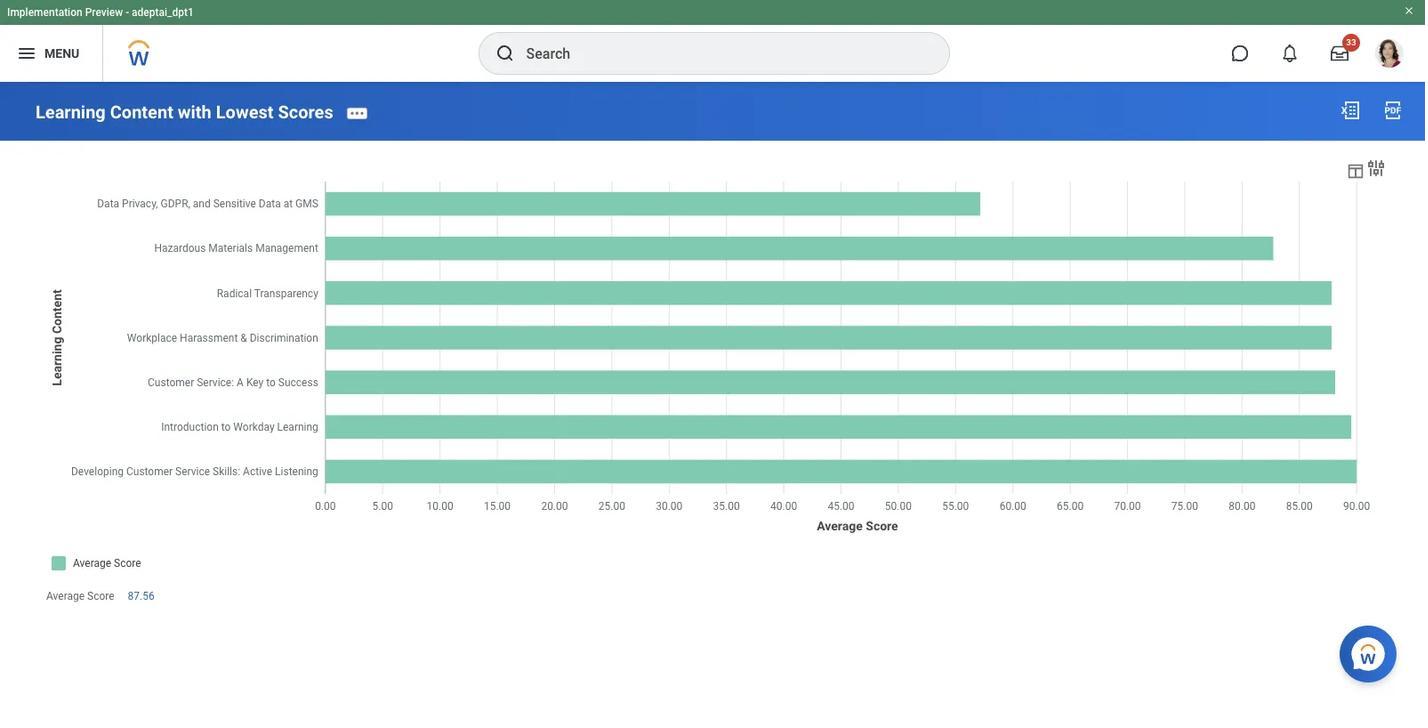 Task type: describe. For each thing, give the bounding box(es) containing it.
content
[[110, 101, 173, 123]]

87.56 button
[[128, 589, 157, 603]]

preview
[[85, 6, 123, 19]]

implementation preview -   adeptai_dpt1
[[7, 6, 194, 19]]

with
[[178, 101, 212, 123]]

average
[[46, 590, 85, 602]]

inbox large image
[[1331, 45, 1349, 62]]

close environment banner image
[[1404, 5, 1415, 16]]

learning
[[36, 101, 106, 123]]

average score
[[46, 590, 114, 602]]

lowest
[[216, 101, 274, 123]]

score
[[87, 590, 114, 602]]

learning content with lowest scores main content
[[0, 82, 1426, 641]]

scores
[[278, 101, 333, 123]]

configure and view chart data image down view printable version (pdf) icon
[[1366, 157, 1388, 179]]

menu banner
[[0, 0, 1426, 82]]

export to excel image
[[1340, 100, 1362, 121]]

adeptai_dpt1
[[132, 6, 194, 19]]



Task type: locate. For each thing, give the bounding box(es) containing it.
view printable version (pdf) image
[[1383, 100, 1404, 121]]

menu button
[[0, 25, 103, 82]]

search image
[[494, 43, 516, 64]]

Search Workday  search field
[[526, 34, 913, 73]]

learning content with lowest scores
[[36, 101, 333, 123]]

87.56
[[128, 590, 155, 602]]

33
[[1347, 37, 1357, 47]]

menu
[[45, 46, 79, 60]]

implementation
[[7, 6, 82, 19]]

33 button
[[1321, 34, 1361, 73]]

configure and view chart data image
[[1366, 157, 1388, 179], [1347, 161, 1366, 180]]

-
[[126, 6, 129, 19]]

notifications large image
[[1282, 45, 1299, 62]]

learning content with lowest scores link
[[36, 101, 333, 123]]

justify image
[[16, 43, 37, 64]]

profile logan mcneil image
[[1376, 39, 1404, 71]]

configure and view chart data image down export to excel image
[[1347, 161, 1366, 180]]



Task type: vqa. For each thing, say whether or not it's contained in the screenshot.
MENU
yes



